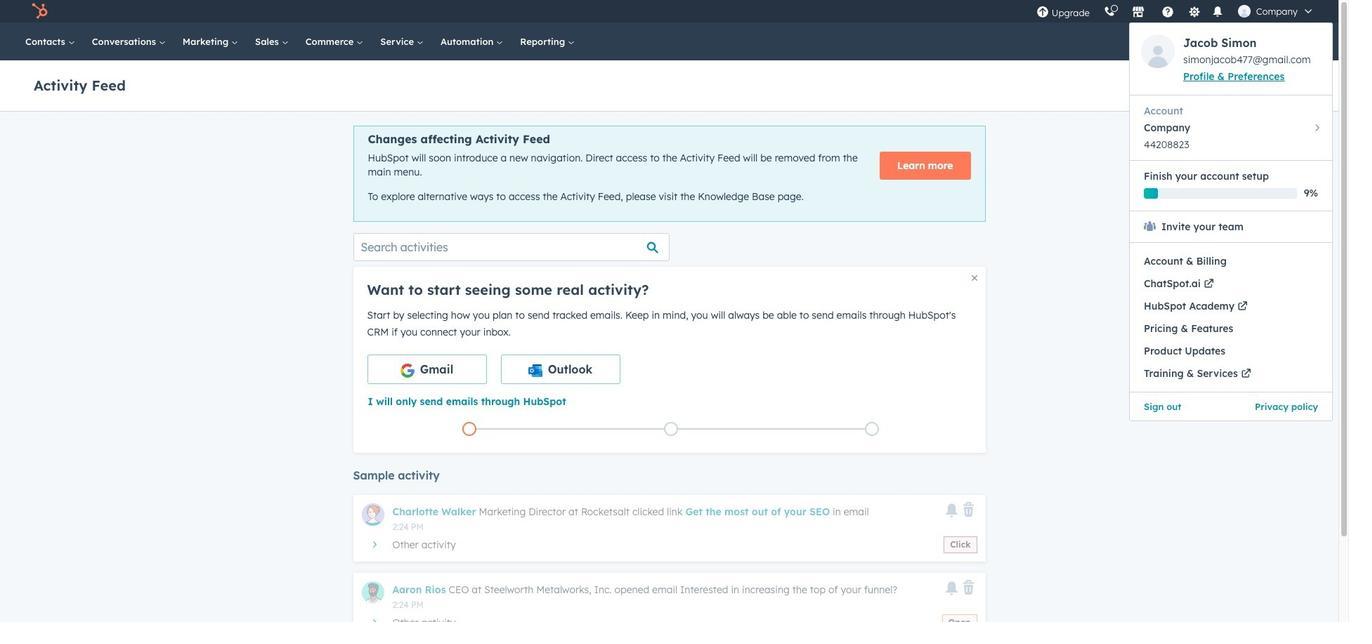 Task type: describe. For each thing, give the bounding box(es) containing it.
Search HubSpot search field
[[1131, 30, 1290, 53]]

onboarding.steps.finalstep.title image
[[869, 426, 876, 434]]



Task type: locate. For each thing, give the bounding box(es) containing it.
close image
[[972, 275, 978, 281]]

Search activities search field
[[353, 233, 670, 261]]

marketplaces image
[[1132, 6, 1145, 19]]

menu
[[1030, 0, 1334, 422], [1130, 22, 1334, 422]]

menu item
[[1130, 0, 1334, 422], [1130, 250, 1333, 273], [1130, 318, 1333, 340], [1130, 340, 1333, 363], [1130, 392, 1232, 421], [1232, 392, 1333, 421]]

jacob simon image down marketplaces image
[[1142, 34, 1175, 68]]

0 horizontal spatial jacob simon image
[[1142, 34, 1175, 68]]

jacob simon image
[[1238, 5, 1251, 18], [1142, 34, 1175, 68]]

1 horizontal spatial jacob simon image
[[1238, 5, 1251, 18]]

onboarding.steps.sendtrackedemailingmail.title image
[[667, 426, 675, 434]]

None checkbox
[[367, 355, 487, 384]]

None checkbox
[[501, 355, 620, 384]]

jacob simon image up search hubspot search box
[[1238, 5, 1251, 18]]

0 vertical spatial jacob simon image
[[1238, 5, 1251, 18]]

1 vertical spatial jacob simon image
[[1142, 34, 1175, 68]]

list
[[369, 420, 973, 439]]



Task type: vqa. For each thing, say whether or not it's contained in the screenshot.
Account Setup element
no



